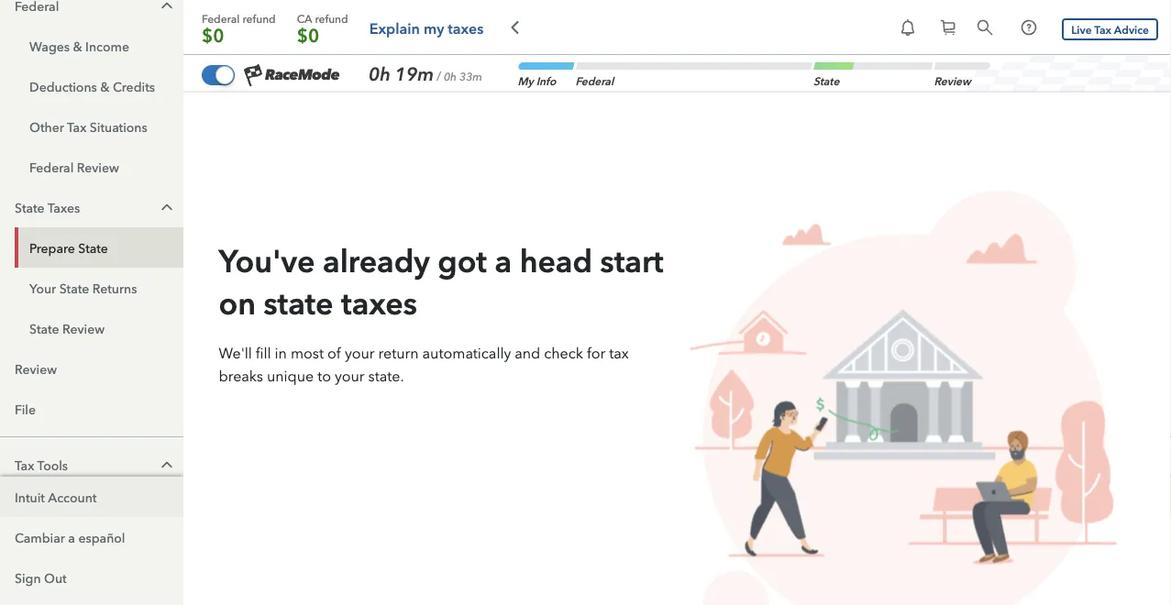 Task type: describe. For each thing, give the bounding box(es) containing it.
income
[[85, 37, 129, 54]]

review down price preview image at right top
[[934, 74, 974, 88]]

refund for ca refund $ 0 1 2 3 4 5 6 7 8 9 0 1 2 3 4 5 6 7 8 9
[[315, 11, 348, 26]]

0 vertical spatial your
[[345, 345, 375, 362]]

review link
[[0, 349, 183, 389]]

to
[[318, 368, 331, 385]]

you've already got a head start on state taxes
[[219, 242, 664, 322]]

review down the other tax situations link
[[77, 158, 119, 175]]

state for state review
[[29, 320, 59, 337]]

tax for live
[[1095, 22, 1112, 36]]

1 up racemode on the left
[[308, 41, 319, 65]]

explain
[[369, 17, 420, 37]]

4 up we'll
[[213, 279, 224, 304]]

taxes inside button
[[448, 17, 484, 37]]

2 up state
[[308, 243, 319, 267]]

intuit account link
[[0, 477, 183, 517]]

refund for federal refund $ 0 1 2 3 4 5 6 7 8 9 0 1 2 3 4 5 6 7 8 9
[[243, 11, 276, 26]]

state taxes
[[15, 199, 80, 216]]

federal for federal review
[[29, 158, 74, 175]]

most
[[291, 345, 324, 362]]

5 up most
[[308, 298, 319, 322]]

1 vertical spatial your
[[335, 368, 365, 385]]

7 left of
[[308, 334, 319, 359]]

cambiar
[[15, 529, 65, 546]]

we'll
[[219, 345, 252, 362]]

ca
[[297, 11, 312, 26]]

other tax situations link
[[15, 107, 183, 147]]

return
[[378, 345, 419, 362]]

4 down race mode toggle switch checkbox
[[213, 96, 224, 120]]

federal review link
[[15, 147, 183, 187]]

and
[[515, 345, 541, 362]]

account
[[48, 488, 97, 505]]

deductions & credits link
[[15, 66, 183, 107]]

0 horizontal spatial 0h
[[369, 63, 391, 85]]

33m
[[460, 70, 482, 83]]

6 down race mode toggle switch checkbox
[[213, 133, 224, 157]]

19m
[[395, 63, 434, 85]]

sign out link
[[0, 558, 183, 598]]

9 right federal refund $ 0 1 2 3 4 5 6 7 8 9 0 1 2 3 4 5 6 7 8 9
[[308, 188, 319, 212]]

taxes inside "you've already got a head start on state taxes"
[[341, 284, 417, 322]]

intuit
[[15, 488, 45, 505]]

file link
[[0, 389, 183, 430]]

deductions & credits
[[29, 78, 155, 95]]

wages & income link
[[15, 26, 183, 66]]

other tax situations
[[29, 118, 147, 135]]

a inside "you've already got a head start on state taxes"
[[495, 242, 512, 280]]

3 right checkered flag icon
[[308, 78, 319, 102]]

state for state taxes
[[15, 199, 45, 216]]

out
[[44, 569, 67, 586]]

5 down race mode toggle switch checkbox
[[213, 114, 224, 139]]

my
[[424, 17, 444, 37]]

1 up the on
[[213, 224, 224, 249]]

4 up most
[[308, 279, 319, 304]]

0h inside 0h 19m / 0h 33m
[[444, 70, 457, 83]]

help image
[[1020, 18, 1039, 37]]

info
[[536, 74, 559, 88]]

9 up you've
[[213, 188, 224, 212]]

6 down racemode on the left
[[308, 133, 319, 157]]

prepare state link
[[15, 228, 183, 268]]

got
[[438, 242, 487, 280]]

your state returns
[[29, 280, 137, 296]]

review down your state returns
[[62, 320, 105, 337]]

live
[[1072, 22, 1092, 36]]

live tax advice button
[[1062, 18, 1159, 40]]

you've
[[219, 242, 315, 280]]

we'll fill in most of your return automatically and check for tax breaks unique to your state. element
[[219, 345, 633, 385]]

prepare
[[29, 239, 75, 256]]

wages
[[29, 37, 70, 54]]

prepare state
[[29, 239, 108, 256]]

for
[[587, 345, 606, 362]]

sign
[[15, 569, 41, 586]]

wages & income
[[29, 37, 129, 54]]

state taxes button
[[0, 187, 183, 228]]

state review
[[29, 320, 105, 337]]

we'll fill in most of your return automatically and check for tax breaks unique to your state.
[[219, 345, 633, 385]]

1 left the already
[[308, 224, 319, 249]]

animation image
[[677, 166, 1136, 605]]

7 up breaks
[[213, 334, 224, 359]]

6 up most
[[308, 316, 319, 340]]

1 up race mode toggle switch checkbox
[[213, 41, 224, 65]]

state review link
[[15, 308, 183, 349]]

7 down race mode toggle switch checkbox
[[213, 151, 224, 175]]

sign out
[[15, 569, 67, 586]]

already
[[323, 242, 430, 280]]

ca refund $ 0 1 2 3 4 5 6 7 8 9 0 1 2 3 4 5 6 7 8 9
[[297, 11, 351, 395]]

state
[[264, 284, 334, 322]]

state.
[[368, 368, 404, 385]]

federal review
[[29, 158, 119, 175]]



Task type: vqa. For each thing, say whether or not it's contained in the screenshot.
Documents associated with "Documents" link
no



Task type: locate. For each thing, give the bounding box(es) containing it.
1 vertical spatial a
[[68, 529, 75, 546]]

7
[[213, 151, 224, 175], [308, 151, 319, 175], [213, 334, 224, 359], [308, 334, 319, 359]]

your state returns link
[[15, 268, 183, 308]]

0 vertical spatial taxes
[[448, 17, 484, 37]]

refund inside federal refund $ 0 1 2 3 4 5 6 7 8 9 0 1 2 3 4 5 6 7 8 9
[[243, 11, 276, 26]]

search image
[[976, 18, 995, 37]]

1 horizontal spatial $
[[297, 22, 308, 47]]

& right the wages on the top left
[[73, 37, 82, 54]]

2 down ca
[[308, 59, 319, 83]]

price preview image
[[940, 18, 958, 37]]

your
[[345, 345, 375, 362], [335, 368, 365, 385]]

& left credits
[[100, 78, 110, 95]]

5 down racemode on the left
[[308, 114, 319, 139]]

0 vertical spatial federal
[[202, 11, 240, 26]]

3 left the already
[[308, 261, 319, 285]]

federal for federal
[[575, 74, 616, 88]]

4 down racemode on the left
[[308, 96, 319, 120]]

5
[[213, 114, 224, 139], [308, 114, 319, 139], [213, 298, 224, 322], [308, 298, 319, 322]]

1
[[213, 41, 224, 65], [308, 41, 319, 65], [213, 224, 224, 249], [308, 224, 319, 249]]

racemode
[[265, 66, 339, 84]]

2 vertical spatial federal
[[29, 158, 74, 175]]

head
[[520, 242, 593, 280]]

0 vertical spatial tax
[[1095, 22, 1112, 36]]

my
[[517, 74, 536, 88]]

2 refund from the left
[[315, 11, 348, 26]]

explain my taxes button
[[369, 17, 484, 39]]

review up file
[[15, 360, 57, 377]]

returns
[[92, 280, 137, 296]]

file
[[15, 401, 36, 418]]

state
[[813, 74, 842, 88], [15, 199, 45, 216], [78, 239, 108, 256], [59, 280, 89, 296], [29, 320, 59, 337]]

1 horizontal spatial 0h
[[444, 70, 457, 83]]

fill
[[256, 345, 271, 362]]

& for wages
[[73, 37, 82, 54]]

taxes
[[448, 17, 484, 37], [341, 284, 417, 322]]

2 up the on
[[213, 243, 224, 267]]

other
[[29, 118, 64, 135]]

español
[[78, 529, 125, 546]]

1 vertical spatial taxes
[[341, 284, 417, 322]]

cambiar a español
[[15, 529, 125, 546]]

0 horizontal spatial a
[[68, 529, 75, 546]]

7 right federal refund $ 0 1 2 3 4 5 6 7 8 9 0 1 2 3 4 5 6 7 8 9
[[308, 151, 319, 175]]

2 horizontal spatial federal
[[575, 74, 616, 88]]

credits
[[113, 78, 155, 95]]

1 horizontal spatial a
[[495, 242, 512, 280]]

9 down we'll
[[213, 371, 224, 395]]

state for state
[[813, 74, 842, 88]]

5 up we'll
[[213, 298, 224, 322]]

tools
[[37, 457, 68, 474]]

1 horizontal spatial federal
[[202, 11, 240, 26]]

$ for ca refund $ 0 1 2 3 4 5 6 7 8 9 0 1 2 3 4 5 6 7 8 9
[[297, 22, 308, 47]]

unique
[[267, 368, 314, 385]]

1 vertical spatial federal
[[575, 74, 616, 88]]

3 up we'll
[[213, 261, 224, 285]]

0
[[213, 22, 224, 47], [308, 22, 319, 47], [213, 206, 224, 230], [308, 206, 319, 230]]

/
[[437, 67, 441, 84]]

start
[[600, 242, 664, 280]]

$
[[202, 22, 213, 47], [297, 22, 308, 47]]

1 vertical spatial tax
[[67, 118, 86, 135]]

a left español
[[68, 529, 75, 546]]

my info
[[517, 74, 559, 88]]

tax inside dropdown button
[[15, 457, 34, 474]]

1 horizontal spatial refund
[[315, 11, 348, 26]]

explain my taxes
[[369, 17, 484, 37]]

0h 19m / 0h 33m
[[369, 63, 482, 85]]

toggle refund list image
[[504, 17, 526, 39]]

6 up we'll
[[213, 316, 224, 340]]

1 horizontal spatial taxes
[[448, 17, 484, 37]]

refund left ca
[[243, 11, 276, 26]]

2 vertical spatial tax
[[15, 457, 34, 474]]

your right to
[[335, 368, 365, 385]]

3
[[213, 78, 224, 102], [308, 78, 319, 102], [213, 261, 224, 285], [308, 261, 319, 285]]

your right of
[[345, 345, 375, 362]]

situations
[[90, 118, 147, 135]]

2
[[213, 59, 224, 83], [308, 59, 319, 83], [213, 243, 224, 267], [308, 243, 319, 267]]

of
[[327, 345, 341, 362]]

4
[[213, 96, 224, 120], [308, 96, 319, 120], [213, 279, 224, 304], [308, 279, 319, 304]]

refund
[[243, 11, 276, 26], [315, 11, 348, 26]]

$ inside federal refund $ 0 1 2 3 4 5 6 7 8 9 0 1 2 3 4 5 6 7 8 9
[[202, 22, 213, 47]]

0 horizontal spatial $
[[202, 22, 213, 47]]

0 horizontal spatial taxes
[[341, 284, 417, 322]]

9
[[213, 188, 224, 212], [308, 188, 319, 212], [213, 371, 224, 395], [308, 371, 319, 395]]

tax tools button
[[0, 445, 183, 485]]

live tax advice
[[1072, 22, 1149, 36]]

taxes
[[47, 199, 80, 216]]

tax for other
[[67, 118, 86, 135]]

breaks
[[219, 368, 263, 385]]

tax inside button
[[1095, 22, 1112, 36]]

1 $ from the left
[[202, 22, 213, 47]]

tax right live
[[1095, 22, 1112, 36]]

advice
[[1114, 22, 1149, 36]]

1 horizontal spatial tax
[[67, 118, 86, 135]]

your
[[29, 280, 56, 296]]

0 horizontal spatial &
[[73, 37, 82, 54]]

automatically
[[423, 345, 511, 362]]

0 horizontal spatial refund
[[243, 11, 276, 26]]

tax tools
[[15, 457, 68, 474]]

8
[[213, 169, 224, 194], [308, 169, 319, 194], [213, 353, 224, 377], [308, 353, 319, 377]]

in
[[275, 345, 287, 362]]

0 vertical spatial a
[[495, 242, 512, 280]]

check
[[544, 345, 583, 362]]

a right the got
[[495, 242, 512, 280]]

federal
[[202, 11, 240, 26], [575, 74, 616, 88], [29, 158, 74, 175]]

cambiar a español link
[[0, 517, 183, 558]]

deductions
[[29, 78, 97, 95]]

& for deductions
[[100, 78, 110, 95]]

taxes right my
[[448, 17, 484, 37]]

refund inside ca refund $ 0 1 2 3 4 5 6 7 8 9 0 1 2 3 4 5 6 7 8 9
[[315, 11, 348, 26]]

federal refund $ 0 1 2 3 4 5 6 7 8 9 0 1 2 3 4 5 6 7 8 9
[[202, 11, 279, 395]]

0h left 19m
[[369, 63, 391, 85]]

taxes down the already
[[341, 284, 417, 322]]

federal inside federal refund $ 0 1 2 3 4 5 6 7 8 9 0 1 2 3 4 5 6 7 8 9
[[202, 11, 240, 26]]

2 left checkered flag icon
[[213, 59, 224, 83]]

tax
[[609, 345, 629, 362]]

$ for federal refund $ 0 1 2 3 4 5 6 7 8 9 0 1 2 3 4 5 6 7 8 9
[[202, 22, 213, 47]]

9 down most
[[308, 371, 319, 395]]

federal up race mode toggle switch checkbox
[[202, 11, 240, 26]]

2 horizontal spatial tax
[[1095, 22, 1112, 36]]

$ up race mode toggle switch checkbox
[[202, 22, 213, 47]]

0h right /
[[444, 70, 457, 83]]

1 horizontal spatial &
[[100, 78, 110, 95]]

1 refund from the left
[[243, 11, 276, 26]]

review
[[934, 74, 974, 88], [77, 158, 119, 175], [62, 320, 105, 337], [15, 360, 57, 377]]

&
[[73, 37, 82, 54], [100, 78, 110, 95]]

federal right info
[[575, 74, 616, 88]]

Race Mode Toggle Switch checkbox
[[202, 69, 235, 89]]

tax left tools
[[15, 457, 34, 474]]

0h
[[369, 63, 391, 85], [444, 70, 457, 83]]

you've already got a head start on state taxes element
[[219, 242, 664, 322]]

$ inside ca refund $ 0 1 2 3 4 5 6 7 8 9 0 1 2 3 4 5 6 7 8 9
[[297, 22, 308, 47]]

3 left checkered flag icon
[[213, 78, 224, 102]]

0 horizontal spatial federal
[[29, 158, 74, 175]]

intuit account
[[15, 488, 97, 505]]

refund right ca
[[315, 11, 348, 26]]

state inside 'popup button'
[[15, 199, 45, 216]]

checkered flag icon image
[[244, 63, 262, 87]]

federal for federal refund $ 0 1 2 3 4 5 6 7 8 9 0 1 2 3 4 5 6 7 8 9
[[202, 11, 240, 26]]

federal up state taxes
[[29, 158, 74, 175]]

$ up racemode on the left
[[297, 22, 308, 47]]

1 vertical spatial &
[[100, 78, 110, 95]]

tax right other
[[67, 118, 86, 135]]

2 $ from the left
[[297, 22, 308, 47]]

tax
[[1095, 22, 1112, 36], [67, 118, 86, 135], [15, 457, 34, 474]]

6
[[213, 133, 224, 157], [308, 133, 319, 157], [213, 316, 224, 340], [308, 316, 319, 340]]

a
[[495, 242, 512, 280], [68, 529, 75, 546]]

0 horizontal spatial tax
[[15, 457, 34, 474]]

on
[[219, 284, 256, 322]]

0 vertical spatial &
[[73, 37, 82, 54]]



